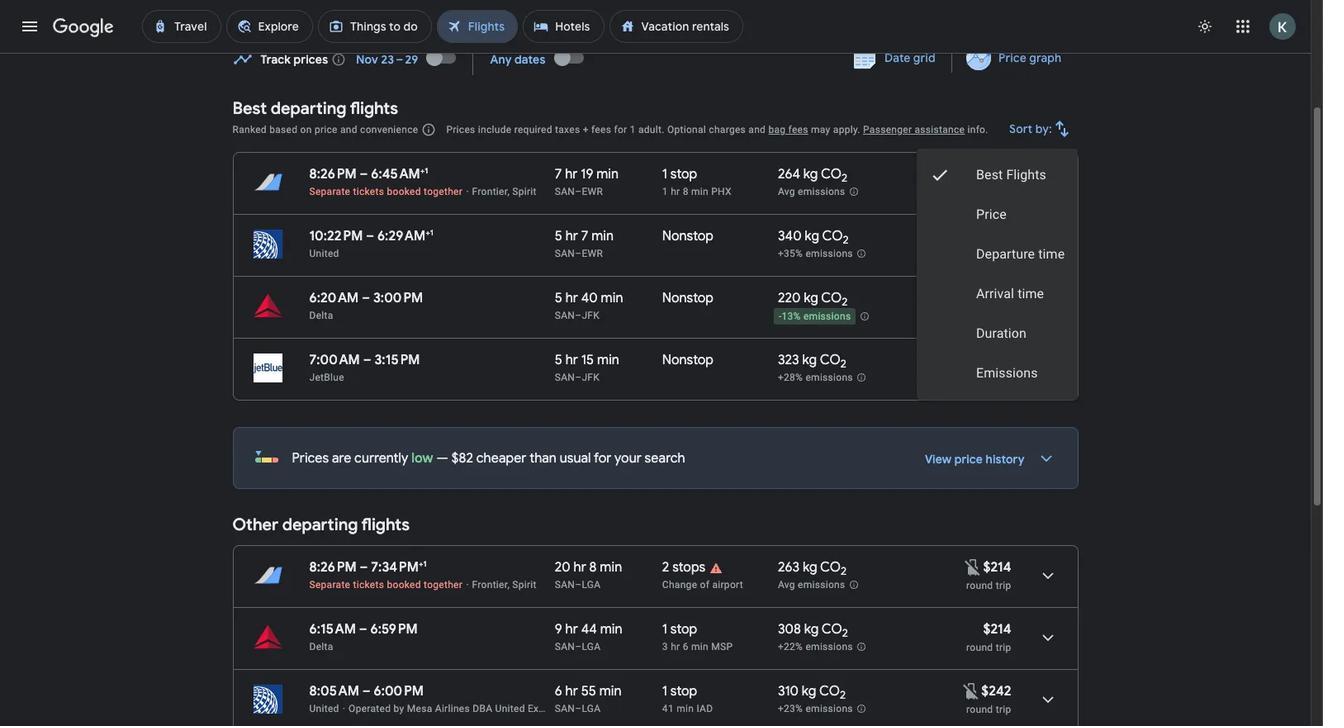 Task type: locate. For each thing, give the bounding box(es) containing it.
2 for 220
[[842, 295, 848, 309]]

310
[[778, 683, 799, 700]]

min inside 9 hr 44 min san – lga
[[600, 621, 623, 638]]

5 inside 5 hr 15 min san – jfk
[[555, 352, 563, 368]]

flights for other departing flights
[[362, 515, 410, 535]]

lga for 44
[[582, 641, 601, 653]]

– left '3:15 pm' text field
[[363, 352, 371, 368]]

1 jfk from the top
[[582, 310, 600, 321]]

separate tickets booked together down 7:34 pm
[[309, 579, 463, 591]]

5 down 7 hr 19 min san – ewr
[[555, 228, 563, 245]]

1 stop flight. element for 7 hr 19 min
[[662, 166, 697, 185]]

layover (1 of 1) is a 1 hr 8 min layover at phoenix sky harbor international airport in phoenix. element
[[662, 185, 770, 198]]

Arrival time: 7:34 PM on  Friday, November 24. text field
[[371, 558, 427, 576]]

min inside the '5 hr 40 min san – jfk'
[[601, 290, 623, 307]]

msp
[[712, 641, 733, 653]]

separate for 6:15 am
[[309, 579, 351, 591]]

2 for 264
[[842, 171, 848, 185]]

san inside 5 hr 7 min san – ewr
[[555, 248, 575, 259]]

1 ewr from the top
[[582, 186, 603, 197]]

1 stop flight. element up 3 on the bottom of page
[[662, 621, 697, 640]]

booked for 6:45 am
[[387, 186, 421, 197]]

main content
[[233, 38, 1079, 726]]

1 vertical spatial 5
[[555, 290, 563, 307]]

avg for 264
[[778, 186, 795, 198]]

2 lga from the top
[[582, 641, 601, 653]]

kg inside 264 kg co 2
[[804, 166, 818, 183]]

adult.
[[639, 124, 665, 135]]

0 horizontal spatial and
[[340, 124, 358, 135]]

hr inside 5 hr 15 min san – jfk
[[566, 352, 578, 368]]

3 5 from the top
[[555, 352, 563, 368]]

select your sort order. menu
[[917, 149, 1079, 400]]

0 vertical spatial ewr
[[582, 186, 603, 197]]

+ for 6:29 am
[[426, 227, 430, 238]]

charges
[[709, 124, 746, 135]]

co inside 263 kg co 2
[[820, 559, 841, 576]]

2 vertical spatial this price for this flight doesn't include overhead bin access. if you need a carry-on bag, use the bags filter to update prices. image
[[962, 681, 982, 701]]

kg up +28% emissions
[[803, 352, 817, 368]]

best flights
[[977, 167, 1047, 183]]

0 vertical spatial price
[[999, 50, 1027, 65]]

0 vertical spatial separate tickets booked together. this trip includes tickets from multiple airlines. missed connections may be protected by kiwi.com.. element
[[309, 186, 463, 197]]

this price for this flight doesn't include overhead bin access. if you need a carry-on bag, use the bags filter to update prices. image for $258
[[962, 350, 982, 370]]

– right departure time: 8:26 pm. text field
[[360, 166, 368, 183]]

1 inside "10:22 pm – 6:29 am + 1"
[[430, 227, 434, 238]]

price down the best flights radio item
[[977, 207, 1007, 222]]

min for 20 hr 8 min
[[600, 559, 622, 576]]

1 right 7:34 pm
[[423, 558, 427, 569]]

5 inside 5 hr 7 min san – ewr
[[555, 228, 563, 245]]

stop inside 1 stop 41 min iad
[[671, 683, 697, 700]]

delta for 6:20 am
[[309, 310, 333, 321]]

2 up +22% emissions
[[843, 626, 848, 640]]

0 vertical spatial this price for this flight doesn't include overhead bin access. if you need a carry-on bag, use the bags filter to update prices. image
[[962, 350, 982, 370]]

1 vertical spatial $214
[[983, 621, 1012, 638]]

fees right taxes
[[592, 124, 611, 135]]

1 avg emissions from the top
[[778, 186, 846, 198]]

+ inside 8:26 pm – 7:34 pm + 1
[[419, 558, 423, 569]]

6 san from the top
[[555, 641, 575, 653]]

1 separate tickets booked together. this trip includes tickets from multiple airlines. missed connections may be protected by kiwi.com.. element from the top
[[309, 186, 463, 197]]

frontier, spirit for 7 hr 19 min
[[472, 186, 537, 197]]

8:26 pm inside 8:26 pm – 7:34 pm + 1
[[309, 559, 357, 576]]

2 separate tickets booked together from the top
[[309, 579, 463, 591]]

1 separate tickets booked together from the top
[[309, 186, 463, 197]]

3 trip from the top
[[996, 580, 1012, 592]]

together down arrival time: 7:34 pm on  friday, november 24. text field on the left bottom of page
[[424, 579, 463, 591]]

8:26 pm down ranked based on price and convenience
[[309, 166, 357, 183]]

1 san from the top
[[555, 186, 575, 197]]

1 horizontal spatial and
[[749, 124, 766, 135]]

this price for this flight doesn't include overhead bin access. if you need a carry-on bag, use the bags filter to update prices. image for $214
[[964, 557, 983, 577]]

main content containing best departing flights
[[233, 38, 1079, 726]]

and down best departing flights
[[340, 124, 358, 135]]

co for 310
[[820, 683, 840, 700]]

min for 5 hr 7 min
[[592, 228, 614, 245]]

flight details. leaves san diego international airport at 8:26 pm on thursday, november 23 and arrives at laguardia airport at 7:34 pm on friday, november 24. image
[[1028, 556, 1068, 596]]

1 vertical spatial ewr
[[582, 248, 603, 259]]

ewr inside 7 hr 19 min san – ewr
[[582, 186, 603, 197]]

2 nonstop flight. element from the top
[[662, 290, 714, 309]]

1 vertical spatial 7
[[581, 228, 588, 245]]

ewr down total duration 5 hr 7 min. element
[[582, 248, 603, 259]]

round for $242
[[967, 704, 993, 715]]

best departing flights
[[233, 98, 398, 119]]

2 fees from the left
[[789, 124, 809, 135]]

1 $214 from the top
[[983, 559, 1012, 576]]

+ inside 8:26 pm – 6:45 am + 1
[[420, 165, 425, 176]]

co up +28% emissions
[[820, 352, 841, 368]]

0 vertical spatial 8
[[683, 186, 689, 197]]

4 round trip from the top
[[967, 704, 1012, 715]]

co inside "308 kg co 2"
[[822, 621, 843, 638]]

spirit left 20 hr 8 min san – lga
[[512, 579, 537, 591]]

1 1 stop flight. element from the top
[[662, 166, 697, 185]]

20
[[555, 559, 571, 576]]

2 frontier, spirit from the top
[[472, 579, 537, 591]]

0 horizontal spatial for
[[594, 450, 612, 467]]

1 horizontal spatial fees
[[789, 124, 809, 135]]

2 together from the top
[[424, 579, 463, 591]]

0 vertical spatial together
[[424, 186, 463, 197]]

1 trip from the top
[[996, 249, 1012, 260]]

1 frontier, spirit from the top
[[472, 186, 537, 197]]

Arrival time: 3:15 PM. text field
[[375, 352, 420, 368]]

0 horizontal spatial price
[[315, 124, 338, 135]]

8 inside 1 stop 1 hr 8 min phx
[[683, 186, 689, 197]]

– inside 9 hr 44 min san – lga
[[575, 641, 582, 653]]

1 vertical spatial separate tickets booked together
[[309, 579, 463, 591]]

hr right 3 on the bottom of page
[[671, 641, 680, 653]]

prices right learn more about ranking image
[[446, 124, 475, 135]]

min for 7 hr 19 min
[[597, 166, 619, 183]]

separate tickets booked together. this trip includes tickets from multiple airlines. missed connections may be protected by kiwi.com.. element for 6:45 am
[[309, 186, 463, 197]]

0 vertical spatial 6
[[683, 641, 689, 653]]

kg up -13% emissions
[[804, 290, 819, 307]]

best
[[233, 98, 267, 119], [977, 167, 1003, 183]]

co right 263 on the bottom of page
[[820, 559, 841, 576]]

1 separate from the top
[[309, 186, 351, 197]]

0 vertical spatial time
[[1039, 246, 1065, 262]]

prices for prices include required taxes + fees for 1 adult. optional charges and bag fees may apply. passenger assistance
[[446, 124, 475, 135]]

1 vertical spatial departing
[[282, 515, 358, 535]]

hr left phx
[[671, 186, 680, 197]]

1 fees from the left
[[592, 124, 611, 135]]

dates
[[515, 52, 546, 67]]

san inside the '5 hr 40 min san – jfk'
[[555, 310, 575, 321]]

1 stop 1 hr 8 min phx
[[662, 166, 732, 197]]

round trip down $258 text field
[[967, 373, 1012, 384]]

grid
[[913, 50, 935, 65]]

ewr for 7
[[582, 248, 603, 259]]

min right 41
[[677, 703, 694, 715]]

1 booked from the top
[[387, 186, 421, 197]]

mesa
[[407, 703, 432, 715]]

delta inside 6:20 am – 3:00 pm delta
[[309, 310, 333, 321]]

tickets down "leaves san diego international airport at 8:26 pm on thursday, november 23 and arrives at newark liberty international airport at 6:45 am on friday, november 24." element
[[353, 186, 384, 197]]

1 vertical spatial separate
[[309, 579, 351, 591]]

taxes
[[555, 124, 580, 135]]

min right 40
[[601, 290, 623, 307]]

leaves san diego international airport at 10:22 pm on thursday, november 23 and arrives at newark liberty international airport at 6:29 am on friday, november 24. element
[[309, 227, 434, 245]]

flight details. leaves san diego international airport at 8:05 am on thursday, november 23 and arrives at laguardia airport at 6:00 pm on thursday, november 23. image
[[1028, 680, 1068, 720]]

1 horizontal spatial best
[[977, 167, 1003, 183]]

1 horizontal spatial 8
[[683, 186, 689, 197]]

2 round trip from the top
[[967, 373, 1012, 384]]

308 kg co 2
[[778, 621, 848, 640]]

round down "$242" text field
[[967, 704, 993, 715]]

258 US dollars text field
[[982, 352, 1012, 368]]

change of airport
[[662, 579, 743, 591]]

change appearance image
[[1186, 7, 1225, 46]]

price right view on the bottom of page
[[955, 452, 983, 467]]

1 stop from the top
[[671, 166, 697, 183]]

1 vertical spatial time
[[1018, 286, 1045, 302]]

san for 5 hr 40 min
[[555, 310, 575, 321]]

airlines
[[435, 703, 470, 715]]

this price for this flight doesn't include overhead bin access. if you need a carry-on bag, use the bags filter to update prices. image down duration
[[962, 350, 982, 370]]

7 hr 19 min san – ewr
[[555, 166, 619, 197]]

– inside 8:26 pm – 6:45 am + 1
[[360, 166, 368, 183]]

0 vertical spatial separate tickets booked together
[[309, 186, 463, 197]]

0 horizontal spatial fees
[[592, 124, 611, 135]]

min right 20
[[600, 559, 622, 576]]

1 vertical spatial avg
[[778, 579, 795, 591]]

separate tickets booked together. this trip includes tickets from multiple airlines. missed connections may be protected by kiwi.com.. element down '6:45 am'
[[309, 186, 463, 197]]

stop up layover (1 of 1) is a 3 hr 6 min layover at minneapolis–saint paul international airport in minneapolis. element
[[671, 621, 697, 638]]

5 hr 40 min san – jfk
[[555, 290, 623, 321]]

jfk for 40
[[582, 310, 600, 321]]

hr for 20 hr 8 min
[[574, 559, 586, 576]]

2 inside "308 kg co 2"
[[843, 626, 848, 640]]

3 round trip from the top
[[967, 580, 1012, 592]]

1 up 41
[[662, 683, 668, 700]]

2 trip from the top
[[996, 373, 1012, 384]]

sort by: button
[[1003, 109, 1079, 149]]

include
[[478, 124, 512, 135]]

7 inside 5 hr 7 min san – ewr
[[581, 228, 588, 245]]

prices left are
[[292, 450, 329, 467]]

4 round from the top
[[967, 642, 993, 653]]

0 horizontal spatial 7
[[555, 166, 562, 183]]

+ inside "10:22 pm – 6:29 am + 1"
[[426, 227, 430, 238]]

0 vertical spatial stop
[[671, 166, 697, 183]]

0 vertical spatial prices
[[446, 124, 475, 135]]

flight details. leaves san diego international airport at 6:15 am on thursday, november 23 and arrives at laguardia airport at 6:59 pm on thursday, november 23. image
[[1028, 618, 1068, 658]]

separate tickets booked together. this trip includes tickets from multiple airlines. missed connections may be protected by kiwi.com.. element
[[309, 186, 463, 197], [309, 579, 463, 591]]

2 vertical spatial stop
[[671, 683, 697, 700]]

8:26 pm down other departing flights
[[309, 559, 357, 576]]

$214 inside $214 round trip
[[983, 621, 1012, 638]]

0 vertical spatial departing
[[271, 98, 347, 119]]

1 avg from the top
[[778, 186, 795, 198]]

trip down "$242" text field
[[996, 704, 1012, 715]]

– inside 20 hr 8 min san – lga
[[575, 579, 582, 591]]

8:26 pm for 6:45 am
[[309, 166, 357, 183]]

hr for 5 hr 40 min
[[566, 290, 578, 307]]

co inside 323 kg co 2
[[820, 352, 841, 368]]

price inside button
[[999, 50, 1027, 65]]

flights for best departing flights
[[350, 98, 398, 119]]

san inside 20 hr 8 min san – lga
[[555, 579, 575, 591]]

2 jfk from the top
[[582, 372, 600, 383]]

min inside 20 hr 8 min san – lga
[[600, 559, 622, 576]]

1 together from the top
[[424, 186, 463, 197]]

– inside 6:20 am – 3:00 pm delta
[[362, 290, 370, 307]]

layover (1 of 1) is a 3 hr 6 min layover at minneapolis–saint paul international airport in minneapolis. element
[[662, 640, 770, 653]]

1 vertical spatial separate tickets booked together. this trip includes tickets from multiple airlines. missed connections may be protected by kiwi.com.. element
[[309, 579, 463, 591]]

$214 for $214 round trip
[[983, 621, 1012, 638]]

ranked based on price and convenience
[[233, 124, 418, 135]]

2 avg emissions from the top
[[778, 579, 846, 591]]

delta
[[309, 310, 333, 321], [309, 641, 333, 653]]

0 vertical spatial delta
[[309, 310, 333, 321]]

total duration 5 hr 7 min. element
[[555, 228, 662, 247]]

min inside 6 hr 55 min san – lga
[[600, 683, 622, 700]]

2 up +23% emissions on the bottom
[[840, 688, 846, 702]]

1 vertical spatial price
[[977, 207, 1007, 222]]

separate tickets booked together. this trip includes tickets from multiple airlines. missed connections may be protected by kiwi.com.. element down 7:34 pm
[[309, 579, 463, 591]]

Departure time: 8:26 PM. text field
[[309, 559, 357, 576]]

1 vertical spatial frontier,
[[472, 579, 510, 591]]

price left "graph"
[[999, 50, 1027, 65]]

view price history image
[[1026, 439, 1066, 478]]

1 nonstop from the top
[[662, 228, 714, 245]]

2 san from the top
[[555, 248, 575, 259]]

hr inside 7 hr 19 min san – ewr
[[565, 166, 578, 183]]

3 nonstop flight. element from the top
[[662, 352, 714, 371]]

2 vertical spatial 1 stop flight. element
[[662, 683, 697, 702]]

time for departure time
[[1039, 246, 1065, 262]]

delta down 6:20 am text box
[[309, 310, 333, 321]]

lga inside 6 hr 55 min san – lga
[[582, 703, 601, 715]]

3 lga from the top
[[582, 703, 601, 715]]

frontier, spirit
[[472, 186, 537, 197], [472, 579, 537, 591]]

2 delta from the top
[[309, 641, 333, 653]]

arrival
[[977, 286, 1015, 302]]

3 san from the top
[[555, 310, 575, 321]]

Arrival time: 6:29 AM on  Friday, November 24. text field
[[377, 227, 434, 245]]

flights up 7:34 pm
[[362, 515, 410, 535]]

together for 7:34 pm
[[424, 579, 463, 591]]

kg inside '310 kg co 2'
[[802, 683, 817, 700]]

1 vertical spatial spirit
[[512, 579, 537, 591]]

min inside 5 hr 7 min san – ewr
[[592, 228, 614, 245]]

round trip up arrival
[[967, 249, 1012, 260]]

1 vertical spatial nonstop flight. element
[[662, 290, 714, 309]]

emissions down 264 kg co 2
[[798, 186, 846, 198]]

$258
[[982, 352, 1012, 368]]

separate down 8:26 pm text box
[[309, 579, 351, 591]]

san down total duration 5 hr 7 min. element
[[555, 248, 575, 259]]

5 round from the top
[[967, 704, 993, 715]]

avg down 264
[[778, 186, 795, 198]]

san inside 9 hr 44 min san – lga
[[555, 641, 575, 653]]

8:26 pm
[[309, 166, 357, 183], [309, 559, 357, 576]]

min for 5 hr 15 min
[[597, 352, 620, 368]]

price inside select your sort order. menu
[[977, 207, 1007, 222]]

1 vertical spatial stop
[[671, 621, 697, 638]]

3 stop from the top
[[671, 683, 697, 700]]

1 tickets from the top
[[353, 186, 384, 197]]

– down 15
[[575, 372, 582, 383]]

0 vertical spatial nonstop
[[662, 228, 714, 245]]

1 vertical spatial for
[[594, 450, 612, 467]]

1 vertical spatial delta
[[309, 641, 333, 653]]

san for 20 hr 8 min
[[555, 579, 575, 591]]

0 vertical spatial spirit
[[512, 186, 537, 197]]

airport
[[713, 579, 743, 591]]

0 vertical spatial for
[[614, 124, 627, 135]]

1 inside 8:26 pm – 7:34 pm + 1
[[423, 558, 427, 569]]

san inside 7 hr 19 min san – ewr
[[555, 186, 575, 197]]

trip down $258 text field
[[996, 373, 1012, 384]]

0 vertical spatial frontier,
[[472, 186, 510, 197]]

min inside 5 hr 15 min san – jfk
[[597, 352, 620, 368]]

co inside '310 kg co 2'
[[820, 683, 840, 700]]

round trip for $258
[[967, 373, 1012, 384]]

learn more about tracked prices image
[[332, 52, 346, 67]]

1 horizontal spatial prices
[[446, 124, 475, 135]]

change
[[662, 579, 698, 591]]

19
[[581, 166, 594, 183]]

and
[[340, 124, 358, 135], [749, 124, 766, 135]]

1 lga from the top
[[582, 579, 601, 591]]

220
[[778, 290, 801, 307]]

kg for 310
[[802, 683, 817, 700]]

round down $258 at the right of page
[[967, 373, 993, 384]]

1 stop flight. element for 6 hr 55 min
[[662, 683, 697, 702]]

1 vertical spatial together
[[424, 579, 463, 591]]

jfk inside 5 hr 15 min san – jfk
[[582, 372, 600, 383]]

2 spirit from the top
[[512, 579, 537, 591]]

round down 214 us dollars text box
[[967, 642, 993, 653]]

separate for 10:22 pm
[[309, 186, 351, 197]]

1 vertical spatial prices
[[292, 450, 329, 467]]

1 vertical spatial this price for this flight doesn't include overhead bin access. if you need a carry-on bag, use the bags filter to update prices. image
[[964, 557, 983, 577]]

2 booked from the top
[[387, 579, 421, 591]]

spirit down required
[[512, 186, 537, 197]]

operated by mesa airlines dba united express
[[349, 703, 564, 715]]

Departure time: 10:22 PM. text field
[[309, 228, 363, 245]]

– down 19
[[575, 186, 582, 197]]

united right dba
[[495, 703, 525, 715]]

5 for 5 hr 7 min
[[555, 228, 563, 245]]

nonstop flight. element
[[662, 228, 714, 247], [662, 290, 714, 309], [662, 352, 714, 371]]

san down 20
[[555, 579, 575, 591]]

2 vertical spatial 5
[[555, 352, 563, 368]]

2 inside 264 kg co 2
[[842, 171, 848, 185]]

5 inside the '5 hr 40 min san – jfk'
[[555, 290, 563, 307]]

stop inside "1 stop 3 hr 6 min msp"
[[671, 621, 697, 638]]

leaves san diego international airport at 8:26 pm on thursday, november 23 and arrives at newark liberty international airport at 6:45 am on friday, november 24. element
[[309, 165, 428, 183]]

2 vertical spatial lga
[[582, 703, 601, 715]]

$214 left flight details. leaves san diego international airport at 8:26 pm on thursday, november 23 and arrives at laguardia airport at 7:34 pm on friday, november 24. image
[[983, 559, 1012, 576]]

1 vertical spatial 6
[[555, 683, 562, 700]]

trip inside $214 round trip
[[996, 642, 1012, 653]]

2 tickets from the top
[[353, 579, 384, 591]]

0 vertical spatial 5
[[555, 228, 563, 245]]

– left 6:29 am in the left top of the page
[[366, 228, 374, 245]]

lga inside 9 hr 44 min san – lga
[[582, 641, 601, 653]]

3 1 stop flight. element from the top
[[662, 683, 697, 702]]

kg inside 340 kg co 2
[[805, 228, 820, 245]]

2 separate from the top
[[309, 579, 351, 591]]

+ for 7:34 pm
[[419, 558, 423, 569]]

tickets for 7:34 pm
[[353, 579, 384, 591]]

2 inside '310 kg co 2'
[[840, 688, 846, 702]]

2 frontier, from the top
[[472, 579, 510, 591]]

$214
[[983, 559, 1012, 576], [983, 621, 1012, 638]]

1 horizontal spatial price
[[955, 452, 983, 467]]

co up +23% emissions on the bottom
[[820, 683, 840, 700]]

1 vertical spatial tickets
[[353, 579, 384, 591]]

0 vertical spatial separate
[[309, 186, 351, 197]]

prices
[[294, 52, 328, 67]]

2 ewr from the top
[[582, 248, 603, 259]]

2 down apply.
[[842, 171, 848, 185]]

3 nonstop from the top
[[662, 352, 714, 368]]

1 horizontal spatial 7
[[581, 228, 588, 245]]

5 left 40
[[555, 290, 563, 307]]

1 stop flight. element
[[662, 166, 697, 185], [662, 621, 697, 640], [662, 683, 697, 702]]

3 round from the top
[[967, 580, 993, 592]]

spirit for 20 hr 8 min
[[512, 579, 537, 591]]

departing
[[271, 98, 347, 119], [282, 515, 358, 535]]

0 vertical spatial lga
[[582, 579, 601, 591]]

co for 340
[[822, 228, 843, 245]]

6:15 am – 6:59 pm delta
[[309, 621, 418, 653]]

leaves san diego international airport at 6:15 am on thursday, november 23 and arrives at laguardia airport at 6:59 pm on thursday, november 23. element
[[309, 621, 418, 638]]

co for 263
[[820, 559, 841, 576]]

san
[[555, 186, 575, 197], [555, 248, 575, 259], [555, 310, 575, 321], [555, 372, 575, 383], [555, 579, 575, 591], [555, 641, 575, 653], [555, 703, 575, 715]]

1 8:26 pm from the top
[[309, 166, 357, 183]]

jfk down 15
[[582, 372, 600, 383]]

stop for 9 hr 44 min
[[671, 621, 697, 638]]

10:22 pm
[[309, 228, 363, 245]]

tickets for 6:45 am
[[353, 186, 384, 197]]

kg up +22% emissions
[[804, 621, 819, 638]]

together down arrival time: 6:45 am on  friday, november 24. text box
[[424, 186, 463, 197]]

min for 1 stop
[[677, 703, 694, 715]]

– down 44
[[575, 641, 582, 653]]

1 up 3 on the bottom of page
[[662, 621, 668, 638]]

hr for 6 hr 55 min
[[566, 683, 578, 700]]

round up arrival
[[967, 249, 993, 260]]

8:26 pm inside 8:26 pm – 6:45 am + 1
[[309, 166, 357, 183]]

1 frontier, from the top
[[472, 186, 510, 197]]

– down total duration 5 hr 7 min. element
[[575, 248, 582, 259]]

5 trip from the top
[[996, 704, 1012, 715]]

kg inside 263 kg co 2
[[803, 559, 818, 576]]

san down total duration 7 hr 19 min. element
[[555, 186, 575, 197]]

round trip down $214 text field at the right bottom of page
[[967, 580, 1012, 592]]

4 san from the top
[[555, 372, 575, 383]]

hr inside the '5 hr 40 min san – jfk'
[[566, 290, 578, 307]]

0 vertical spatial avg emissions
[[778, 186, 846, 198]]

co inside 340 kg co 2
[[822, 228, 843, 245]]

delta for 6:15 am
[[309, 641, 333, 653]]

price graph button
[[956, 43, 1075, 73]]

0 horizontal spatial 8
[[590, 559, 597, 576]]

flights up convenience
[[350, 98, 398, 119]]

san inside 5 hr 15 min san – jfk
[[555, 372, 575, 383]]

8:05 am – 6:00 pm
[[309, 683, 424, 700]]

date
[[884, 50, 910, 65]]

min inside 1 stop 41 min iad
[[677, 703, 694, 715]]

2 vertical spatial nonstop flight. element
[[662, 352, 714, 371]]

emissions down 323 kg co 2
[[806, 372, 853, 383]]

—
[[437, 450, 449, 467]]

41
[[662, 703, 674, 715]]

226 US dollars text field
[[982, 290, 1012, 307]]

co up the +35% emissions
[[822, 228, 843, 245]]

7 down 7 hr 19 min san – ewr
[[581, 228, 588, 245]]

nonstop
[[662, 228, 714, 245], [662, 290, 714, 307], [662, 352, 714, 368]]

lga down 44
[[582, 641, 601, 653]]

2 inside "element"
[[662, 559, 669, 576]]

hr inside 6 hr 55 min san – lga
[[566, 683, 578, 700]]

price for price
[[977, 207, 1007, 222]]

express
[[528, 703, 564, 715]]

find the best price region
[[233, 38, 1079, 86]]

2 up change
[[662, 559, 669, 576]]

min
[[597, 166, 619, 183], [691, 186, 709, 197], [592, 228, 614, 245], [601, 290, 623, 307], [597, 352, 620, 368], [600, 559, 622, 576], [600, 621, 623, 638], [691, 641, 709, 653], [600, 683, 622, 700], [677, 703, 694, 715]]

1 stop flight. element down optional
[[662, 166, 697, 185]]

9 hr 44 min san – lga
[[555, 621, 623, 653]]

stop for 7 hr 19 min
[[671, 166, 697, 183]]

+
[[583, 124, 589, 135], [420, 165, 425, 176], [426, 227, 430, 238], [419, 558, 423, 569]]

than
[[530, 450, 557, 467]]

None search field
[[233, 0, 1079, 30]]

2 stop from the top
[[671, 621, 697, 638]]

6 right 3 on the bottom of page
[[683, 641, 689, 653]]

0 vertical spatial 7
[[555, 166, 562, 183]]

5 left 15
[[555, 352, 563, 368]]

Arrival time: 6:59 PM. text field
[[371, 621, 418, 638]]

kg for 220
[[804, 290, 819, 307]]

2 round from the top
[[967, 373, 993, 384]]

hr for 5 hr 15 min
[[566, 352, 578, 368]]

$214 round trip
[[967, 621, 1012, 653]]

round for $258
[[967, 373, 993, 384]]

– inside 7:00 am – 3:15 pm jetblue
[[363, 352, 371, 368]]

frontier,
[[472, 186, 510, 197], [472, 579, 510, 591]]

2 5 from the top
[[555, 290, 563, 307]]

1 spirit from the top
[[512, 186, 537, 197]]

departing for best
[[271, 98, 347, 119]]

7
[[555, 166, 562, 183], [581, 228, 588, 245]]

1 vertical spatial lga
[[582, 641, 601, 653]]

0 vertical spatial avg
[[778, 186, 795, 198]]

0 horizontal spatial best
[[233, 98, 267, 119]]

0 vertical spatial flights
[[350, 98, 398, 119]]

0 vertical spatial best
[[233, 98, 267, 119]]

hr inside 5 hr 7 min san – ewr
[[566, 228, 578, 245]]

1 vertical spatial booked
[[387, 579, 421, 591]]

hr inside 20 hr 8 min san – lga
[[574, 559, 586, 576]]

other departing flights
[[233, 515, 410, 535]]

1 delta from the top
[[309, 310, 333, 321]]

1 vertical spatial best
[[977, 167, 1003, 183]]

214 US dollars text field
[[983, 621, 1012, 638]]

2 vertical spatial nonstop
[[662, 352, 714, 368]]

kg for 263
[[803, 559, 818, 576]]

lga inside 20 hr 8 min san – lga
[[582, 579, 601, 591]]

2 inside 323 kg co 2
[[841, 357, 847, 371]]

1 vertical spatial 8
[[590, 559, 597, 576]]

2 inside the 220 kg co 2
[[842, 295, 848, 309]]

co inside the 220 kg co 2
[[821, 290, 842, 307]]

0 vertical spatial 1 stop flight. element
[[662, 166, 697, 185]]

hr inside "1 stop 3 hr 6 min msp"
[[671, 641, 680, 653]]

1 vertical spatial nonstop
[[662, 290, 714, 307]]

min left phx
[[691, 186, 709, 197]]

kg up +23% emissions on the bottom
[[802, 683, 817, 700]]

2 8:26 pm from the top
[[309, 559, 357, 576]]

any
[[490, 52, 512, 67]]

min inside 7 hr 19 min san – ewr
[[597, 166, 619, 183]]

2 $214 from the top
[[983, 621, 1012, 638]]

based
[[269, 124, 298, 135]]

emissions for 308
[[806, 641, 853, 653]]

jfk for 15
[[582, 372, 600, 383]]

6
[[683, 641, 689, 653], [555, 683, 562, 700]]

5 san from the top
[[555, 579, 575, 591]]

price
[[999, 50, 1027, 65], [977, 207, 1007, 222]]

1 vertical spatial flights
[[362, 515, 410, 535]]

3:15 pm
[[375, 352, 420, 368]]

co for 264
[[821, 166, 842, 183]]

5 for 5 hr 15 min
[[555, 352, 563, 368]]

– inside 8:26 pm – 7:34 pm + 1
[[360, 559, 368, 576]]

ewr inside 5 hr 7 min san – ewr
[[582, 248, 603, 259]]

1 horizontal spatial for
[[614, 124, 627, 135]]

5 hr 7 min san – ewr
[[555, 228, 614, 259]]

2 inside 340 kg co 2
[[843, 233, 849, 247]]

by:
[[1035, 121, 1052, 136]]

separate tickets booked together for 7:34 pm
[[309, 579, 463, 591]]

1 vertical spatial 8:26 pm
[[309, 559, 357, 576]]

min right 55
[[600, 683, 622, 700]]

hr left 15
[[566, 352, 578, 368]]

hr inside 9 hr 44 min san – lga
[[566, 621, 578, 638]]

and left bag
[[749, 124, 766, 135]]

0 vertical spatial frontier, spirit
[[472, 186, 537, 197]]

hr left 55
[[566, 683, 578, 700]]

1 5 from the top
[[555, 228, 563, 245]]

1 horizontal spatial 6
[[683, 641, 689, 653]]

8 right 20
[[590, 559, 597, 576]]

– inside 7 hr 19 min san – ewr
[[575, 186, 582, 197]]

usual
[[560, 450, 591, 467]]

frontier, for 7
[[472, 186, 510, 197]]

0 vertical spatial $214
[[983, 559, 1012, 576]]

lga down total duration 20 hr 8 min. element
[[582, 579, 601, 591]]

4 trip from the top
[[996, 642, 1012, 653]]

time for arrival time
[[1018, 286, 1045, 302]]

track
[[261, 52, 291, 67]]

separate down departure time: 8:26 pm. text field
[[309, 186, 351, 197]]

– right 6:20 am at the left top of the page
[[362, 290, 370, 307]]

13%
[[782, 311, 801, 322]]

avg down 263 on the bottom of page
[[778, 579, 795, 591]]

– inside 5 hr 7 min san – ewr
[[575, 248, 582, 259]]

round trip down "$242" text field
[[967, 704, 1012, 715]]

1 vertical spatial frontier, spirit
[[472, 579, 537, 591]]

co inside 264 kg co 2
[[821, 166, 842, 183]]

total duration 9 hr 44 min. element
[[555, 621, 662, 640]]

departing for other
[[282, 515, 358, 535]]

0 horizontal spatial prices
[[292, 450, 329, 467]]

2 separate tickets booked together. this trip includes tickets from multiple airlines. missed connections may be protected by kiwi.com.. element from the top
[[309, 579, 463, 591]]

san down 9 at the bottom left of the page
[[555, 641, 575, 653]]

san for 6 hr 55 min
[[555, 703, 575, 715]]

best inside radio item
[[977, 167, 1003, 183]]

emissions down "308 kg co 2"
[[806, 641, 853, 653]]

$214 left flight details. leaves san diego international airport at 6:15 am on thursday, november 23 and arrives at laguardia airport at 6:59 pm on thursday, november 23. image
[[983, 621, 1012, 638]]

1 vertical spatial jfk
[[582, 372, 600, 383]]

co
[[821, 166, 842, 183], [822, 228, 843, 245], [821, 290, 842, 307], [820, 352, 841, 368], [820, 559, 841, 576], [822, 621, 843, 638], [820, 683, 840, 700]]

0 horizontal spatial 6
[[555, 683, 562, 700]]

jfk down 40
[[582, 310, 600, 321]]

san inside 6 hr 55 min san – lga
[[555, 703, 575, 715]]

2 avg from the top
[[778, 579, 795, 591]]

6 up express
[[555, 683, 562, 700]]

kg
[[804, 166, 818, 183], [805, 228, 820, 245], [804, 290, 819, 307], [803, 352, 817, 368], [803, 559, 818, 576], [804, 621, 819, 638], [802, 683, 817, 700]]

2 for 263
[[841, 564, 847, 578]]

departure
[[977, 246, 1036, 262]]

round trip for $214
[[967, 580, 1012, 592]]

lga for 8
[[582, 579, 601, 591]]

242 US dollars text field
[[982, 683, 1012, 700]]

layover (1 of 2) is a 7 hr 12 min overnight layover at phoenix sky harbor international airport in phoenix. layover (2 of 2) is a 6 hr 1 min layover in chicago. transfer here from chicago midway international airport to o'hare international airport. element
[[662, 578, 770, 592]]

2 1 stop flight. element from the top
[[662, 621, 697, 640]]

0 vertical spatial jfk
[[582, 310, 600, 321]]

+ for 6:45 am
[[420, 165, 425, 176]]

 image
[[343, 703, 345, 715]]

2 nonstop from the top
[[662, 290, 714, 307]]

this price for this flight doesn't include overhead bin access. if you need a carry-on bag, use the bags filter to update prices. image
[[962, 350, 982, 370], [964, 557, 983, 577], [962, 681, 982, 701]]

0 vertical spatial 8:26 pm
[[309, 166, 357, 183]]

kg inside "308 kg co 2"
[[804, 621, 819, 638]]

0 vertical spatial nonstop flight. element
[[662, 228, 714, 247]]

7 san from the top
[[555, 703, 575, 715]]

jfk inside the '5 hr 40 min san – jfk'
[[582, 310, 600, 321]]

kg inside 323 kg co 2
[[803, 352, 817, 368]]

delta inside 6:15 am – 6:59 pm delta
[[309, 641, 333, 653]]

0 vertical spatial tickets
[[353, 186, 384, 197]]

1 round from the top
[[967, 249, 993, 260]]

fees
[[592, 124, 611, 135], [789, 124, 809, 135]]

1 vertical spatial price
[[955, 452, 983, 467]]

by
[[394, 703, 404, 715]]

kg inside the 220 kg co 2
[[804, 290, 819, 307]]

1 vertical spatial 1 stop flight. element
[[662, 621, 697, 640]]

stop for 6 hr 55 min
[[671, 683, 697, 700]]

2 up -13% emissions
[[842, 295, 848, 309]]

stop inside 1 stop 1 hr 8 min phx
[[671, 166, 697, 183]]

co up -13% emissions
[[821, 290, 842, 307]]

avg emissions down 263 kg co 2
[[778, 579, 846, 591]]

6:59 pm
[[371, 621, 418, 638]]

1 nonstop flight. element from the top
[[662, 228, 714, 247]]

2 inside 263 kg co 2
[[841, 564, 847, 578]]

on
[[300, 124, 312, 135]]

kg for 264
[[804, 166, 818, 183]]

emissions down '310 kg co 2'
[[806, 703, 853, 715]]

1 vertical spatial avg emissions
[[778, 579, 846, 591]]

stop up 41
[[671, 683, 697, 700]]

0 vertical spatial booked
[[387, 186, 421, 197]]

any dates
[[490, 52, 546, 67]]

– down total duration 20 hr 8 min. element
[[575, 579, 582, 591]]



Task type: vqa. For each thing, say whether or not it's contained in the screenshot.
first A from the top of the 605 lincoln rd ste 410 main content
no



Task type: describe. For each thing, give the bounding box(es) containing it.
Departure time: 8:05 AM. text field
[[309, 683, 359, 700]]

+22% emissions
[[778, 641, 853, 653]]

phx
[[712, 186, 732, 197]]

1 inside "1 stop 3 hr 6 min msp"
[[662, 621, 668, 638]]

7:00 am – 3:15 pm jetblue
[[309, 352, 420, 383]]

assistance
[[915, 124, 965, 135]]

bag fees button
[[769, 124, 809, 135]]

6:20 am
[[309, 290, 359, 307]]

nonstop for 5 hr 15 min
[[662, 352, 714, 368]]

6:20 am – 3:00 pm delta
[[309, 290, 423, 321]]

separate tickets booked together. this trip includes tickets from multiple airlines. missed connections may be protected by kiwi.com.. element for 7:34 pm
[[309, 579, 463, 591]]

total duration 6 hr 55 min. element
[[555, 683, 662, 702]]

– inside 6:15 am – 6:59 pm delta
[[359, 621, 367, 638]]

kg for 323
[[803, 352, 817, 368]]

2 for 308
[[843, 626, 848, 640]]

booked for 7:34 pm
[[387, 579, 421, 591]]

passenger assistance button
[[863, 124, 965, 135]]

ranked
[[233, 124, 267, 135]]

– inside 6 hr 55 min san – lga
[[575, 703, 582, 715]]

sort by:
[[1009, 121, 1052, 136]]

hr for 5 hr 7 min
[[566, 228, 578, 245]]

leaves san diego international airport at 8:26 pm on thursday, november 23 and arrives at laguardia airport at 7:34 pm on friday, november 24. element
[[309, 558, 427, 576]]

best flights radio item
[[917, 155, 1079, 195]]

san for 9 hr 44 min
[[555, 641, 575, 653]]

total duration 5 hr 15 min. element
[[555, 352, 662, 371]]

graph
[[1030, 50, 1062, 65]]

trip for $242
[[996, 704, 1012, 715]]

– inside the '5 hr 40 min san – jfk'
[[575, 310, 582, 321]]

1 stop 41 min iad
[[662, 683, 713, 715]]

round trip for $242
[[967, 704, 1012, 715]]

8 inside 20 hr 8 min san – lga
[[590, 559, 597, 576]]

20 hr 8 min san – lga
[[555, 559, 622, 591]]

emissions
[[977, 365, 1038, 381]]

263
[[778, 559, 800, 576]]

best for best departing flights
[[233, 98, 267, 119]]

1 left phx
[[662, 186, 668, 197]]

san for 5 hr 15 min
[[555, 372, 575, 383]]

264 kg co 2
[[778, 166, 848, 185]]

6 inside 6 hr 55 min san – lga
[[555, 683, 562, 700]]

apply.
[[833, 124, 861, 135]]

Departure time: 6:15 AM. text field
[[309, 621, 356, 638]]

date grid
[[884, 50, 935, 65]]

your
[[615, 450, 642, 467]]

optional
[[667, 124, 706, 135]]

214 US dollars text field
[[983, 559, 1012, 576]]

1 inside 8:26 pm – 6:45 am + 1
[[425, 165, 428, 176]]

nonstop flight. element for 5 hr 40 min
[[662, 290, 714, 309]]

1 left adult.
[[630, 124, 636, 135]]

avg for 263
[[778, 579, 795, 591]]

2 for 323
[[841, 357, 847, 371]]

+23%
[[778, 703, 803, 715]]

total duration 7 hr 19 min. element
[[555, 166, 662, 185]]

340
[[778, 228, 802, 245]]

main menu image
[[20, 17, 40, 36]]

kg for 308
[[804, 621, 819, 638]]

leaves san diego international airport at 7:00 am on thursday, november 23 and arrives at john f. kennedy international airport at 3:15 pm on thursday, november 23. element
[[309, 352, 420, 368]]

emissions for 340
[[806, 248, 853, 260]]

emissions for 310
[[806, 703, 853, 715]]

round inside $214 round trip
[[967, 642, 993, 653]]

avg emissions for 264
[[778, 186, 846, 198]]

5 for 5 hr 40 min
[[555, 290, 563, 307]]

264
[[778, 166, 801, 183]]

track prices
[[261, 52, 328, 67]]

prices for prices are currently low — $82 cheaper than usual for your search
[[292, 450, 329, 467]]

total duration 20 hr 8 min. element
[[555, 559, 662, 578]]

stops
[[673, 559, 706, 576]]

+28%
[[778, 372, 803, 383]]

1 down adult.
[[662, 166, 668, 183]]

passenger
[[863, 124, 912, 135]]

avg emissions for 263
[[778, 579, 846, 591]]

arrival time
[[977, 286, 1045, 302]]

1 inside 1 stop 41 min iad
[[662, 683, 668, 700]]

$226
[[982, 290, 1012, 307]]

co for 323
[[820, 352, 841, 368]]

0 vertical spatial price
[[315, 124, 338, 135]]

emissions for 323
[[806, 372, 853, 383]]

jetblue
[[309, 372, 344, 383]]

learn more about ranking image
[[422, 122, 437, 137]]

total duration 5 hr 40 min. element
[[555, 290, 662, 309]]

– inside 5 hr 15 min san – jfk
[[575, 372, 582, 383]]

2 for 310
[[840, 688, 846, 702]]

8:26 pm – 7:34 pm + 1
[[309, 558, 427, 576]]

Departure time: 7:00 AM. text field
[[309, 352, 360, 368]]

co for 308
[[822, 621, 843, 638]]

6:00 pm
[[374, 683, 424, 700]]

history
[[986, 452, 1025, 467]]

trip for $258
[[996, 373, 1012, 384]]

min for 9 hr 44 min
[[600, 621, 623, 638]]

ewr for 19
[[582, 186, 603, 197]]

flights
[[1007, 167, 1047, 183]]

san for 5 hr 7 min
[[555, 248, 575, 259]]

1 stop 3 hr 6 min msp
[[662, 621, 733, 653]]

best for best flights
[[977, 167, 1003, 183]]

layover (1 of 1) is a 41 min layover at dulles international airport in washington. element
[[662, 702, 770, 715]]

search
[[645, 450, 685, 467]]

6 hr 55 min san – lga
[[555, 683, 622, 715]]

frontier, for 20
[[472, 579, 510, 591]]

convenience
[[360, 124, 418, 135]]

+28% emissions
[[778, 372, 853, 383]]

hr for 9 hr 44 min
[[566, 621, 578, 638]]

leaves san diego international airport at 6:20 am on thursday, november 23 and arrives at john f. kennedy international airport at 3:00 pm on thursday, november 23. element
[[309, 290, 423, 307]]

6:29 am
[[377, 228, 426, 245]]

round for $214
[[967, 580, 993, 592]]

this price for this flight doesn't include overhead bin access. if you need a carry-on bag, use the bags filter to update prices. image for $242
[[962, 681, 982, 701]]

1 stop flight. element for 9 hr 44 min
[[662, 621, 697, 640]]

5 hr 15 min san – jfk
[[555, 352, 620, 383]]

7:34 pm
[[371, 559, 419, 576]]

bag
[[769, 124, 786, 135]]

view price history
[[925, 452, 1025, 467]]

2 stops flight. element
[[662, 559, 706, 578]]

sort
[[1009, 121, 1033, 136]]

emissions down the 220 kg co 2
[[804, 311, 851, 322]]

23 – 29
[[381, 52, 418, 67]]

nov
[[356, 52, 378, 67]]

emissions for 264
[[798, 186, 846, 198]]

Departure time: 6:20 AM. text field
[[309, 290, 359, 307]]

+35%
[[778, 248, 803, 260]]

together for 6:45 am
[[424, 186, 463, 197]]

kg for 340
[[805, 228, 820, 245]]

emissions for 263
[[798, 579, 846, 591]]

310 kg co 2
[[778, 683, 846, 702]]

co for 220
[[821, 290, 842, 307]]

separate tickets booked together for 6:45 am
[[309, 186, 463, 197]]

nonstop flight. element for 5 hr 15 min
[[662, 352, 714, 371]]

are
[[332, 450, 351, 467]]

nonstop for 5 hr 40 min
[[662, 290, 714, 307]]

operated
[[349, 703, 391, 715]]

7 inside 7 hr 19 min san – ewr
[[555, 166, 562, 183]]

min inside "1 stop 3 hr 6 min msp"
[[691, 641, 709, 653]]

min inside 1 stop 1 hr 8 min phx
[[691, 186, 709, 197]]

340 kg co 2
[[778, 228, 849, 247]]

8:26 pm – 6:45 am + 1
[[309, 165, 428, 183]]

$159
[[984, 166, 1012, 183]]

other
[[233, 515, 278, 535]]

10:22 pm – 6:29 am + 1
[[309, 227, 434, 245]]

263 kg co 2
[[778, 559, 847, 578]]

8:05 am
[[309, 683, 359, 700]]

6:45 am
[[371, 166, 420, 183]]

may
[[811, 124, 831, 135]]

currently
[[355, 450, 408, 467]]

1 and from the left
[[340, 124, 358, 135]]

2 for 340
[[843, 233, 849, 247]]

– inside "10:22 pm – 6:29 am + 1"
[[366, 228, 374, 245]]

this price for this flight doesn't include overhead bin access. if you need a carry-on bag, use the bags filter to update prices. image
[[964, 164, 984, 184]]

8:26 pm for 7:34 pm
[[309, 559, 357, 576]]

55
[[581, 683, 596, 700]]

3
[[662, 641, 668, 653]]

$82
[[452, 450, 473, 467]]

6 inside "1 stop 3 hr 6 min msp"
[[683, 641, 689, 653]]

40
[[581, 290, 598, 307]]

-13% emissions
[[779, 311, 851, 322]]

leaves san diego international airport at 8:05 am on thursday, november 23 and arrives at laguardia airport at 6:00 pm on thursday, november 23. element
[[309, 683, 424, 700]]

Departure time: 8:26 PM. text field
[[309, 166, 357, 183]]

required
[[514, 124, 553, 135]]

308
[[778, 621, 801, 638]]

Arrival time: 6:45 AM on  Friday, November 24. text field
[[371, 165, 428, 183]]

date grid button
[[842, 43, 949, 73]]

united down the 8:05 am
[[309, 703, 339, 715]]

– up operated
[[362, 683, 371, 700]]

price for price graph
[[999, 50, 1027, 65]]

spirit for 7 hr 19 min
[[512, 186, 537, 197]]

dba
[[473, 703, 493, 715]]

min for 5 hr 40 min
[[601, 290, 623, 307]]

$214 for $214
[[983, 559, 1012, 576]]

7:00 am
[[309, 352, 360, 368]]

1 round trip from the top
[[967, 249, 1012, 260]]

323 kg co 2
[[778, 352, 847, 371]]

lga for 55
[[582, 703, 601, 715]]

hr inside 1 stop 1 hr 8 min phx
[[671, 186, 680, 197]]

Arrival time: 3:00 PM. text field
[[373, 290, 423, 307]]

nonstop flight. element for 5 hr 7 min
[[662, 228, 714, 247]]

2 and from the left
[[749, 124, 766, 135]]

159 US dollars text field
[[984, 166, 1012, 183]]

Arrival time: 6:00 PM. text field
[[374, 683, 424, 700]]

min for 6 hr 55 min
[[600, 683, 622, 700]]

united down 10:22 pm
[[309, 248, 339, 259]]

hr for 7 hr 19 min
[[565, 166, 578, 183]]



